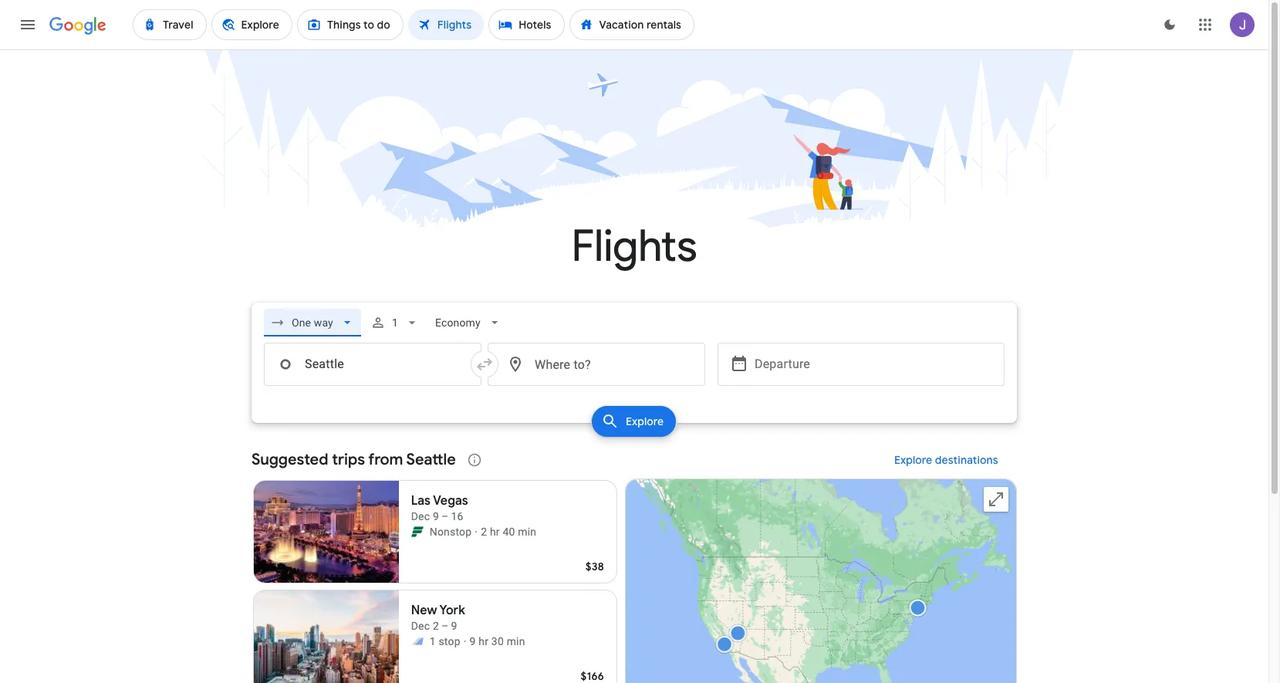 Task type: vqa. For each thing, say whether or not it's contained in the screenshot.
top 1
yes



Task type: describe. For each thing, give the bounding box(es) containing it.
9
[[470, 635, 476, 648]]

suggested trips from seattle
[[252, 450, 456, 469]]

frontier and spirit image
[[411, 635, 424, 648]]

flights
[[572, 219, 698, 274]]

explore destinations button
[[876, 442, 1018, 479]]

explore destinations
[[895, 453, 999, 467]]

2
[[481, 526, 487, 538]]

from
[[368, 450, 403, 469]]

frontier image
[[411, 526, 424, 538]]

hr for las vegas
[[490, 526, 500, 538]]

 image for las vegas
[[475, 524, 478, 540]]

dec for new
[[411, 620, 430, 632]]

trips
[[332, 450, 365, 469]]

$38
[[586, 560, 605, 574]]

explore button
[[592, 406, 677, 437]]

min for vegas
[[518, 526, 537, 538]]

explore for explore
[[626, 415, 665, 429]]

las vegas dec 9 – 16
[[411, 493, 468, 523]]

9 – 16
[[433, 510, 464, 523]]

166 US dollars text field
[[581, 669, 605, 683]]

1 button
[[364, 304, 426, 341]]

 image for new york
[[464, 634, 467, 649]]

40
[[503, 526, 515, 538]]

Departure text field
[[755, 344, 993, 385]]

main menu image
[[19, 15, 37, 34]]

explore for explore destinations
[[895, 453, 933, 467]]

none text field inside flight search field
[[264, 343, 482, 386]]

2 – 9
[[433, 620, 458, 632]]

1 for 1 stop
[[430, 635, 436, 648]]

2 hr 40 min
[[481, 526, 537, 538]]

york
[[440, 603, 465, 618]]

9 hr 30 min
[[470, 635, 526, 648]]

seattle
[[406, 450, 456, 469]]



Task type: locate. For each thing, give the bounding box(es) containing it.
38 US dollars text field
[[586, 560, 605, 574]]

change appearance image
[[1152, 6, 1189, 43]]

0 horizontal spatial explore
[[626, 415, 665, 429]]

nonstop
[[430, 526, 472, 538]]

explore down where to? text box
[[626, 415, 665, 429]]

1 dec from the top
[[411, 510, 430, 523]]

Where to? text field
[[488, 343, 706, 386]]

hr right 9 at the bottom of the page
[[479, 635, 489, 648]]

hr for new york
[[479, 635, 489, 648]]

None text field
[[264, 343, 482, 386]]

hr right 2
[[490, 526, 500, 538]]

dec inside las vegas dec 9 – 16
[[411, 510, 430, 523]]

30
[[492, 635, 504, 648]]

1 vertical spatial hr
[[479, 635, 489, 648]]

explore
[[626, 415, 665, 429], [895, 453, 933, 467]]

1 inside popup button
[[392, 317, 398, 329]]

min
[[518, 526, 537, 538], [507, 635, 526, 648]]

1 horizontal spatial  image
[[475, 524, 478, 540]]

min for york
[[507, 635, 526, 648]]

stop
[[439, 635, 461, 648]]

explore left destinations at bottom
[[895, 453, 933, 467]]

suggested
[[252, 450, 329, 469]]

dec down las
[[411, 510, 430, 523]]

suggested trips from seattle region
[[252, 442, 1018, 683]]

destinations
[[936, 453, 999, 467]]

explore inside button
[[626, 415, 665, 429]]

Flight search field
[[239, 303, 1030, 442]]

vegas
[[433, 493, 468, 509]]

1 for 1
[[392, 317, 398, 329]]

1 vertical spatial 1
[[430, 635, 436, 648]]

2 dec from the top
[[411, 620, 430, 632]]

new
[[411, 603, 437, 618]]

1
[[392, 317, 398, 329], [430, 635, 436, 648]]

1 horizontal spatial 1
[[430, 635, 436, 648]]

0 vertical spatial  image
[[475, 524, 478, 540]]

 image
[[475, 524, 478, 540], [464, 634, 467, 649]]

 image left 9 at the bottom of the page
[[464, 634, 467, 649]]

1 vertical spatial dec
[[411, 620, 430, 632]]

None field
[[264, 309, 361, 337], [429, 309, 508, 337], [264, 309, 361, 337], [429, 309, 508, 337]]

dec up frontier and spirit image
[[411, 620, 430, 632]]

0 horizontal spatial  image
[[464, 634, 467, 649]]

dec
[[411, 510, 430, 523], [411, 620, 430, 632]]

1 vertical spatial min
[[507, 635, 526, 648]]

1 horizontal spatial explore
[[895, 453, 933, 467]]

 image left 2
[[475, 524, 478, 540]]

1 stop
[[430, 635, 461, 648]]

hr
[[490, 526, 500, 538], [479, 635, 489, 648]]

new york dec 2 – 9
[[411, 603, 465, 632]]

explore inside button
[[895, 453, 933, 467]]

dec for las
[[411, 510, 430, 523]]

0 vertical spatial explore
[[626, 415, 665, 429]]

0 horizontal spatial hr
[[479, 635, 489, 648]]

0 vertical spatial 1
[[392, 317, 398, 329]]

dec inside "new york dec 2 – 9"
[[411, 620, 430, 632]]

las
[[411, 493, 431, 509]]

1 horizontal spatial hr
[[490, 526, 500, 538]]

min right 40
[[518, 526, 537, 538]]

1 vertical spatial explore
[[895, 453, 933, 467]]

1 vertical spatial  image
[[464, 634, 467, 649]]

1 inside suggested trips from seattle region
[[430, 635, 436, 648]]

0 vertical spatial dec
[[411, 510, 430, 523]]

0 horizontal spatial 1
[[392, 317, 398, 329]]

min right 30
[[507, 635, 526, 648]]

0 vertical spatial min
[[518, 526, 537, 538]]

0 vertical spatial hr
[[490, 526, 500, 538]]



